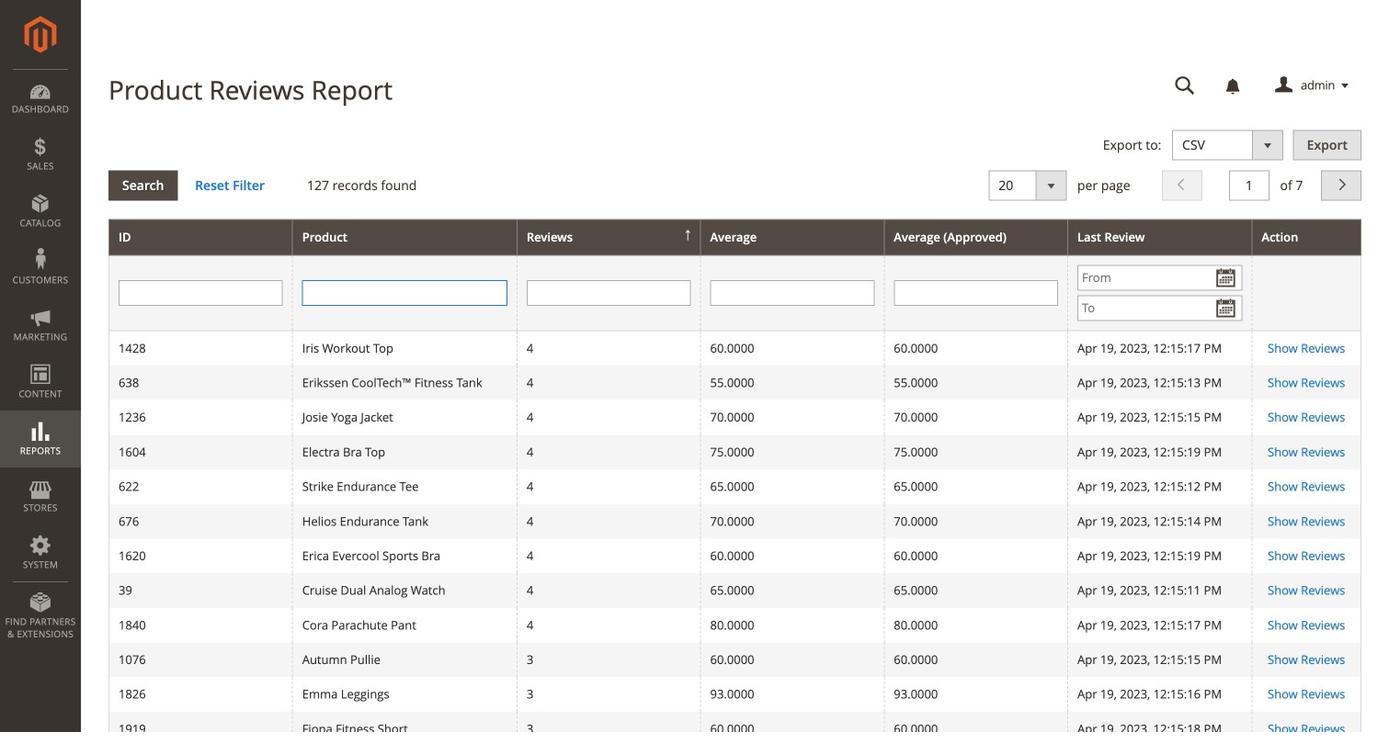 Task type: locate. For each thing, give the bounding box(es) containing it.
None text field
[[119, 280, 283, 306], [710, 280, 875, 306], [894, 280, 1058, 306], [119, 280, 283, 306], [710, 280, 875, 306], [894, 280, 1058, 306]]

menu bar
[[0, 69, 81, 650]]

None text field
[[1162, 70, 1208, 102], [1229, 171, 1270, 201], [302, 280, 507, 306], [527, 280, 691, 306], [1162, 70, 1208, 102], [1229, 171, 1270, 201], [302, 280, 507, 306], [527, 280, 691, 306]]



Task type: describe. For each thing, give the bounding box(es) containing it.
From text field
[[1078, 265, 1243, 291]]

To text field
[[1078, 295, 1243, 321]]

magento admin panel image
[[24, 16, 57, 53]]



